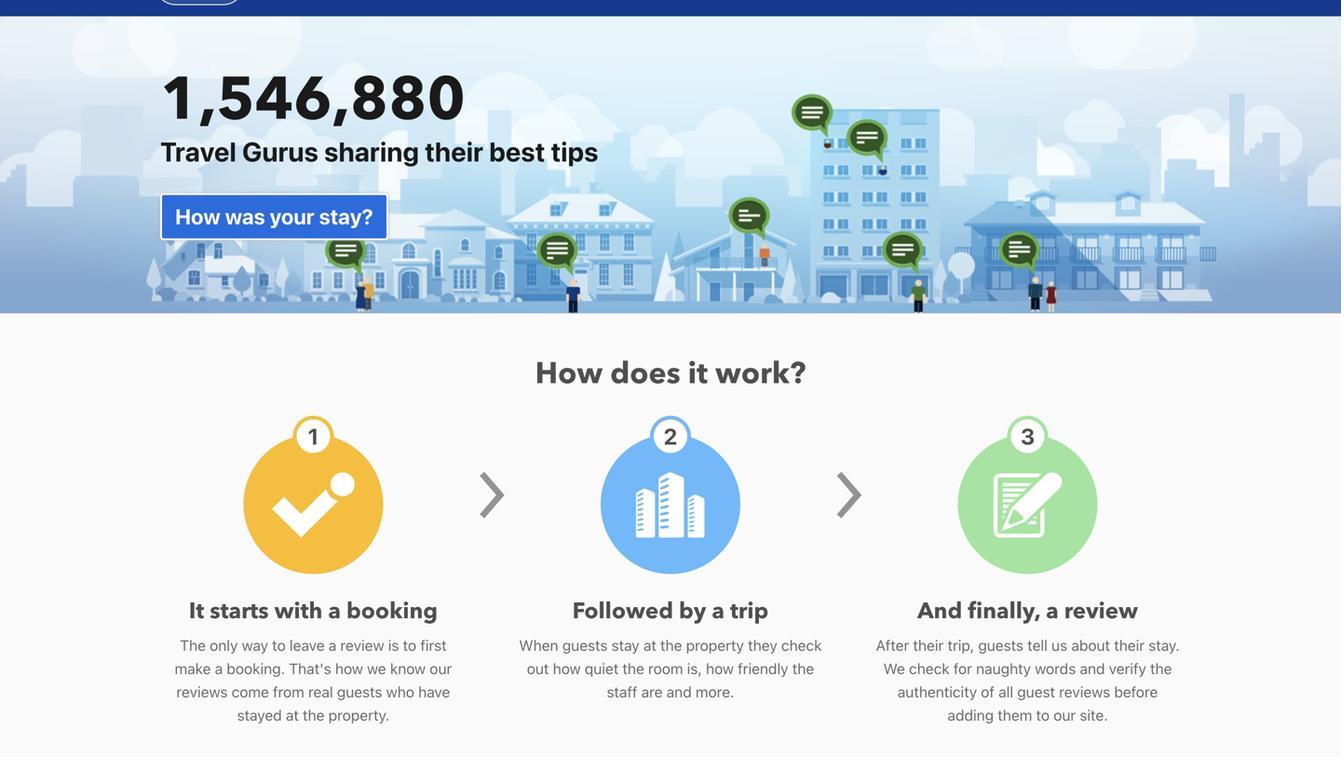 Task type: vqa. For each thing, say whether or not it's contained in the screenshot.


Task type: describe. For each thing, give the bounding box(es) containing it.
our inside after their trip, guests tell us about their stay. we check for naughty words and verify the authenticity of all guest reviews before adding them to our site.
[[1054, 707, 1076, 724]]

2
[[664, 423, 678, 449]]

guest
[[1018, 683, 1056, 701]]

when guests stay at the property they check out how quiet the room is, how friendly the staff are and more.
[[519, 637, 822, 701]]

the right the friendly
[[793, 660, 815, 678]]

from
[[273, 683, 304, 701]]

tips
[[551, 135, 599, 167]]

best
[[489, 135, 545, 167]]

it starts with a booking
[[189, 596, 438, 627]]

us
[[1052, 637, 1068, 654]]

after their trip, guests tell us about their stay. we check for naughty words and verify the authenticity of all guest reviews before adding them to our site.
[[876, 637, 1180, 724]]

followed by a trip
[[573, 596, 769, 627]]

1
[[308, 423, 319, 449]]

1 horizontal spatial to
[[403, 637, 417, 654]]

their inside 1,598,349 travel gurus sharing their best tips
[[425, 135, 484, 167]]

it
[[189, 596, 204, 627]]

how for it starts with a booking
[[335, 660, 363, 678]]

0 vertical spatial review
[[1065, 596, 1139, 627]]

guests inside after their trip, guests tell us about their stay. we check for naughty words and verify the authenticity of all guest reviews before adding them to our site.
[[979, 637, 1024, 654]]

staff
[[607, 683, 638, 701]]

how for followed by a trip
[[706, 660, 734, 678]]

2 how from the left
[[553, 660, 581, 678]]

travel
[[160, 135, 237, 167]]

stay?
[[319, 204, 373, 229]]

site.
[[1080, 707, 1109, 724]]

real
[[308, 683, 333, 701]]

the inside the only way to leave a review is to first make a booking. that's how we know our reviews come from real guests who have stayed at the property.
[[303, 707, 325, 724]]

the only way to leave a review is to first make a booking. that's how we know our reviews come from real guests who have stayed at the property.
[[175, 637, 452, 724]]

for
[[954, 660, 973, 678]]

after
[[876, 637, 910, 654]]

authenticity
[[898, 683, 978, 701]]

a down only
[[215, 660, 223, 678]]

by
[[679, 596, 707, 627]]

we
[[367, 660, 386, 678]]

know
[[390, 660, 426, 678]]

at inside when guests stay at the property they check out how quiet the room is, how friendly the staff are and more.
[[644, 637, 657, 654]]

how for how does it work?
[[535, 353, 603, 394]]

quiet
[[585, 660, 619, 678]]

all
[[999, 683, 1014, 701]]

a right leave
[[329, 637, 337, 654]]

reviews inside after their trip, guests tell us about their stay. we check for naughty words and verify the authenticity of all guest reviews before adding them to our site.
[[1060, 683, 1111, 701]]

that's
[[289, 660, 331, 678]]

the
[[180, 637, 206, 654]]

1 horizontal spatial their
[[914, 637, 944, 654]]

words
[[1035, 660, 1077, 678]]

your
[[270, 204, 315, 229]]

finally,
[[968, 596, 1041, 627]]

our inside the only way to leave a review is to first make a booking. that's how we know our reviews come from real guests who have stayed at the property.
[[430, 660, 452, 678]]

does
[[611, 353, 681, 394]]

a right the by
[[712, 596, 725, 627]]

about
[[1072, 637, 1111, 654]]

check inside after their trip, guests tell us about their stay. we check for naughty words and verify the authenticity of all guest reviews before adding them to our site.
[[910, 660, 950, 678]]

review inside the only way to leave a review is to first make a booking. that's how we know our reviews come from real guests who have stayed at the property.
[[341, 637, 384, 654]]

trip,
[[948, 637, 975, 654]]



Task type: locate. For each thing, give the bounding box(es) containing it.
the down real
[[303, 707, 325, 724]]

is
[[388, 637, 399, 654]]

how for how was your stay?
[[175, 204, 221, 229]]

guests
[[563, 637, 608, 654], [979, 637, 1024, 654], [337, 683, 382, 701]]

1,598,349
[[160, 59, 466, 141]]

how was your stay?
[[175, 204, 373, 229]]

how was your stay? link
[[160, 193, 388, 240]]

them
[[998, 707, 1033, 724]]

and inside when guests stay at the property they check out how quiet the room is, how friendly the staff are and more.
[[667, 683, 692, 701]]

at down from on the bottom
[[286, 707, 299, 724]]

1 horizontal spatial how
[[553, 660, 581, 678]]

stay
[[612, 637, 640, 654]]

0 horizontal spatial their
[[425, 135, 484, 167]]

reviews up site. on the right
[[1060, 683, 1111, 701]]

1 vertical spatial our
[[1054, 707, 1076, 724]]

3
[[1021, 423, 1035, 449]]

0 vertical spatial our
[[430, 660, 452, 678]]

gurus
[[242, 135, 319, 167]]

property
[[686, 637, 744, 654]]

to inside after their trip, guests tell us about their stay. we check for naughty words and verify the authenticity of all guest reviews before adding them to our site.
[[1037, 707, 1050, 724]]

a right with
[[328, 596, 341, 627]]

the down stay
[[623, 660, 645, 678]]

1 horizontal spatial and
[[1080, 660, 1106, 678]]

more.
[[696, 683, 735, 701]]

the down stay.
[[1151, 660, 1173, 678]]

before
[[1115, 683, 1159, 701]]

1 horizontal spatial at
[[644, 637, 657, 654]]

make
[[175, 660, 211, 678]]

guests up property. at the left of page
[[337, 683, 382, 701]]

how down property
[[706, 660, 734, 678]]

work?
[[716, 353, 806, 394]]

to
[[272, 637, 286, 654], [403, 637, 417, 654], [1037, 707, 1050, 724]]

our left site. on the right
[[1054, 707, 1076, 724]]

followed
[[573, 596, 674, 627]]

0 vertical spatial at
[[644, 637, 657, 654]]

how left the we
[[335, 660, 363, 678]]

way
[[242, 637, 268, 654]]

reviews inside the only way to leave a review is to first make a booking. that's how we know our reviews come from real guests who have stayed at the property.
[[177, 683, 228, 701]]

guests inside when guests stay at the property they check out how quiet the room is, how friendly the staff are and more.
[[563, 637, 608, 654]]

naughty
[[977, 660, 1032, 678]]

it
[[688, 353, 708, 394]]

a
[[328, 596, 341, 627], [712, 596, 725, 627], [1047, 596, 1059, 627], [329, 637, 337, 654], [215, 660, 223, 678]]

they
[[748, 637, 778, 654]]

their left best
[[425, 135, 484, 167]]

was
[[225, 204, 265, 229]]

the up room
[[661, 637, 683, 654]]

0 vertical spatial check
[[782, 637, 822, 654]]

1 reviews from the left
[[177, 683, 228, 701]]

at
[[644, 637, 657, 654], [286, 707, 299, 724]]

verify
[[1110, 660, 1147, 678]]

0 horizontal spatial reviews
[[177, 683, 228, 701]]

check right they
[[782, 637, 822, 654]]

their up verify
[[1115, 637, 1145, 654]]

how left the does
[[535, 353, 603, 394]]

and inside after their trip, guests tell us about their stay. we check for naughty words and verify the authenticity of all guest reviews before adding them to our site.
[[1080, 660, 1106, 678]]

how right out
[[553, 660, 581, 678]]

2 reviews from the left
[[1060, 683, 1111, 701]]

tell
[[1028, 637, 1048, 654]]

sharing
[[324, 135, 419, 167]]

who
[[386, 683, 415, 701]]

only
[[210, 637, 238, 654]]

of
[[981, 683, 995, 701]]

and down about
[[1080, 660, 1106, 678]]

review up about
[[1065, 596, 1139, 627]]

are
[[642, 683, 663, 701]]

friendly
[[738, 660, 789, 678]]

the
[[661, 637, 683, 654], [623, 660, 645, 678], [793, 660, 815, 678], [1151, 660, 1173, 678], [303, 707, 325, 724]]

at right stay
[[644, 637, 657, 654]]

0 horizontal spatial how
[[175, 204, 221, 229]]

1 horizontal spatial how
[[535, 353, 603, 394]]

how does it work?
[[535, 353, 806, 394]]

3 how from the left
[[706, 660, 734, 678]]

their
[[425, 135, 484, 167], [914, 637, 944, 654], [1115, 637, 1145, 654]]

our up have
[[430, 660, 452, 678]]

1 vertical spatial review
[[341, 637, 384, 654]]

to right "way"
[[272, 637, 286, 654]]

adding
[[948, 707, 994, 724]]

0 horizontal spatial and
[[667, 683, 692, 701]]

with
[[275, 596, 323, 627]]

0 vertical spatial how
[[175, 204, 221, 229]]

1 vertical spatial check
[[910, 660, 950, 678]]

to right is
[[403, 637, 417, 654]]

1 how from the left
[[335, 660, 363, 678]]

0 vertical spatial and
[[1080, 660, 1106, 678]]

how
[[335, 660, 363, 678], [553, 660, 581, 678], [706, 660, 734, 678]]

booking.
[[227, 660, 285, 678]]

the inside after their trip, guests tell us about their stay. we check for naughty words and verify the authenticity of all guest reviews before adding them to our site.
[[1151, 660, 1173, 678]]

how
[[175, 204, 221, 229], [535, 353, 603, 394]]

and
[[918, 596, 963, 627]]

1 vertical spatial and
[[667, 683, 692, 701]]

2 horizontal spatial to
[[1037, 707, 1050, 724]]

2 horizontal spatial their
[[1115, 637, 1145, 654]]

trip
[[731, 596, 769, 627]]

review
[[1065, 596, 1139, 627], [341, 637, 384, 654]]

check inside when guests stay at the property they check out how quiet the room is, how friendly the staff are and more.
[[782, 637, 822, 654]]

we
[[884, 660, 906, 678]]

1 horizontal spatial check
[[910, 660, 950, 678]]

guests up quiet on the bottom left
[[563, 637, 608, 654]]

1 vertical spatial how
[[535, 353, 603, 394]]

and down room
[[667, 683, 692, 701]]

2 horizontal spatial how
[[706, 660, 734, 678]]

have
[[419, 683, 450, 701]]

their left trip,
[[914, 637, 944, 654]]

0 horizontal spatial review
[[341, 637, 384, 654]]

1 horizontal spatial review
[[1065, 596, 1139, 627]]

at inside the only way to leave a review is to first make a booking. that's how we know our reviews come from real guests who have stayed at the property.
[[286, 707, 299, 724]]

out
[[527, 660, 549, 678]]

how left was on the top of page
[[175, 204, 221, 229]]

leave
[[290, 637, 325, 654]]

check
[[782, 637, 822, 654], [910, 660, 950, 678]]

0 horizontal spatial our
[[430, 660, 452, 678]]

is,
[[687, 660, 702, 678]]

0 horizontal spatial to
[[272, 637, 286, 654]]

2 horizontal spatial guests
[[979, 637, 1024, 654]]

reviews down make
[[177, 683, 228, 701]]

guests inside the only way to leave a review is to first make a booking. that's how we know our reviews come from real guests who have stayed at the property.
[[337, 683, 382, 701]]

come
[[232, 683, 269, 701]]

stay.
[[1149, 637, 1180, 654]]

1 vertical spatial at
[[286, 707, 299, 724]]

1 horizontal spatial our
[[1054, 707, 1076, 724]]

our
[[430, 660, 452, 678], [1054, 707, 1076, 724]]

0 horizontal spatial at
[[286, 707, 299, 724]]

1,598,349 travel gurus sharing their best tips
[[160, 59, 599, 167]]

1 horizontal spatial reviews
[[1060, 683, 1111, 701]]

to down 'guest' on the right of the page
[[1037, 707, 1050, 724]]

and
[[1080, 660, 1106, 678], [667, 683, 692, 701]]

when
[[519, 637, 559, 654]]

how inside the only way to leave a review is to first make a booking. that's how we know our reviews come from real guests who have stayed at the property.
[[335, 660, 363, 678]]

and finally, a review
[[918, 596, 1139, 627]]

0 horizontal spatial guests
[[337, 683, 382, 701]]

room
[[649, 660, 683, 678]]

guests up naughty
[[979, 637, 1024, 654]]

stayed
[[237, 707, 282, 724]]

review up the we
[[341, 637, 384, 654]]

first
[[421, 637, 447, 654]]

reviews
[[177, 683, 228, 701], [1060, 683, 1111, 701]]

property.
[[329, 707, 390, 724]]

1 horizontal spatial guests
[[563, 637, 608, 654]]

a up us
[[1047, 596, 1059, 627]]

booking
[[347, 596, 438, 627]]

starts
[[210, 596, 269, 627]]

0 horizontal spatial check
[[782, 637, 822, 654]]

0 horizontal spatial how
[[335, 660, 363, 678]]

check up authenticity
[[910, 660, 950, 678]]



